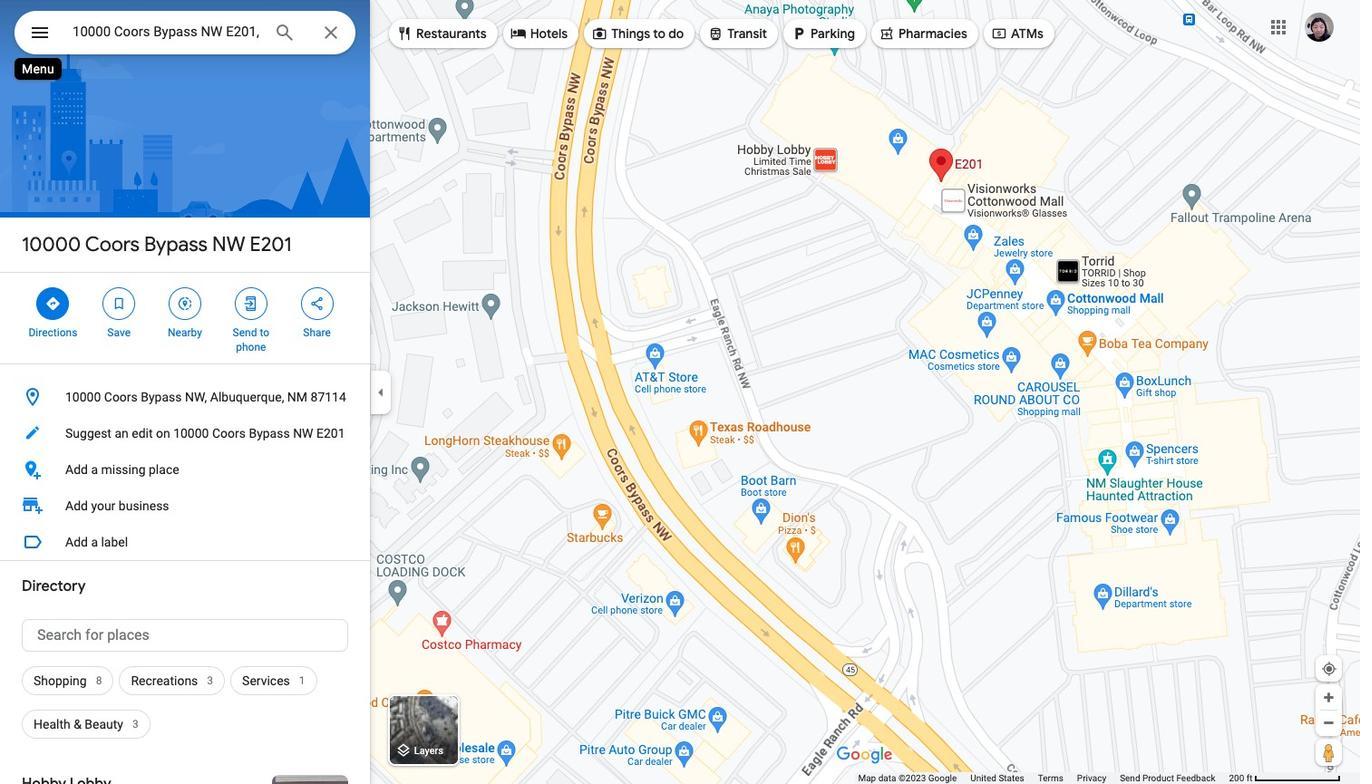 Task type: describe. For each thing, give the bounding box(es) containing it.

[[592, 24, 608, 44]]

show street view coverage image
[[1316, 739, 1342, 766]]

10000 coors bypass nw, albuquerque, nm 87114 button
[[0, 379, 370, 415]]

suggest an edit on 10000 coors bypass nw e201 button
[[0, 415, 370, 452]]

services
[[242, 674, 290, 688]]

10000 for 10000 coors bypass nw, albuquerque, nm 87114
[[65, 390, 101, 405]]

add a missing place
[[65, 463, 179, 477]]

shopping
[[34, 674, 87, 688]]

200 ft button
[[1229, 774, 1342, 784]]

nw,
[[185, 390, 207, 405]]

bypass for nw
[[144, 232, 208, 258]]

send for send to phone
[[233, 327, 257, 339]]

none field inside 10000 coors bypass nw e201, albuquerque, nm 87114 field
[[73, 21, 259, 43]]

zoom in image
[[1322, 691, 1336, 705]]

coors for 10000 coors bypass nw e201
[[85, 232, 140, 258]]

footer inside google maps element
[[858, 773, 1229, 785]]

2 vertical spatial bypass
[[249, 426, 290, 441]]


[[991, 24, 1008, 44]]

0 horizontal spatial nw
[[212, 232, 245, 258]]

 atms
[[991, 24, 1044, 44]]

terms button
[[1038, 773, 1064, 785]]

save
[[107, 327, 131, 339]]


[[309, 294, 325, 314]]

united states
[[971, 774, 1025, 784]]

health
[[34, 717, 70, 732]]

feedback
[[1177, 774, 1216, 784]]

 transit
[[708, 24, 767, 44]]

&
[[74, 717, 82, 732]]

actions for 10000 coors bypass nw e201 region
[[0, 273, 370, 364]]

0 horizontal spatial e201
[[250, 232, 292, 258]]

pharmacies
[[899, 25, 968, 42]]

send to phone
[[233, 327, 269, 354]]


[[243, 294, 259, 314]]

share
[[303, 327, 331, 339]]

your
[[91, 499, 116, 513]]

 hotels
[[510, 24, 568, 44]]

google account: michele murakami  
(michele.murakami@adept.ai) image
[[1305, 12, 1334, 41]]

recreations 3
[[131, 674, 213, 688]]

on
[[156, 426, 170, 441]]

health & beauty 3
[[34, 717, 139, 732]]

 pharmacies
[[879, 24, 968, 44]]

suggest
[[65, 426, 112, 441]]


[[791, 24, 807, 44]]

nearby
[[168, 327, 202, 339]]

atms
[[1011, 25, 1044, 42]]

add a label button
[[0, 524, 370, 561]]

business
[[119, 499, 169, 513]]

2 vertical spatial 10000
[[173, 426, 209, 441]]

ft
[[1247, 774, 1253, 784]]

united states button
[[971, 773, 1025, 785]]

10000 coors bypass nw e201
[[22, 232, 292, 258]]

none text field inside 10000 coors bypass nw e201 main content
[[22, 620, 348, 652]]

 search field
[[15, 11, 356, 58]]

terms
[[1038, 774, 1064, 784]]

services 1
[[242, 674, 305, 688]]

a for label
[[91, 535, 98, 550]]

product
[[1143, 774, 1175, 784]]

to inside send to phone
[[260, 327, 269, 339]]

10000 coors bypass nw e201 main content
[[0, 0, 370, 785]]

shopping 8
[[34, 674, 102, 688]]

states
[[999, 774, 1025, 784]]

©2023
[[899, 774, 926, 784]]



Task type: vqa. For each thing, say whether or not it's contained in the screenshot.


Task type: locate. For each thing, give the bounding box(es) containing it.
 parking
[[791, 24, 855, 44]]

200 ft
[[1229, 774, 1253, 784]]

privacy
[[1077, 774, 1107, 784]]

1 horizontal spatial nw
[[293, 426, 313, 441]]

0 vertical spatial send
[[233, 327, 257, 339]]

zoom out image
[[1322, 717, 1336, 730]]

footer containing map data ©2023 google
[[858, 773, 1229, 785]]

3 inside health & beauty 3
[[132, 718, 139, 731]]

8
[[96, 675, 102, 688]]

1 horizontal spatial send
[[1120, 774, 1141, 784]]

coors down albuquerque,
[[212, 426, 246, 441]]

10000 for 10000 coors bypass nw e201
[[22, 232, 81, 258]]

a
[[91, 463, 98, 477], [91, 535, 98, 550]]


[[29, 20, 51, 45]]

0 vertical spatial nw
[[212, 232, 245, 258]]

nw
[[212, 232, 245, 258], [293, 426, 313, 441]]

recreations
[[131, 674, 198, 688]]

to left do
[[653, 25, 666, 42]]

1 horizontal spatial e201
[[317, 426, 345, 441]]

an
[[115, 426, 129, 441]]

suggest an edit on 10000 coors bypass nw e201
[[65, 426, 345, 441]]

10000
[[22, 232, 81, 258], [65, 390, 101, 405], [173, 426, 209, 441]]


[[879, 24, 895, 44]]


[[111, 294, 127, 314]]

hotels
[[530, 25, 568, 42]]

2 a from the top
[[91, 535, 98, 550]]

10000 up 
[[22, 232, 81, 258]]

send
[[233, 327, 257, 339], [1120, 774, 1141, 784]]

coors up an
[[104, 390, 138, 405]]


[[396, 24, 413, 44]]

1 a from the top
[[91, 463, 98, 477]]

1 vertical spatial a
[[91, 535, 98, 550]]

1 horizontal spatial 3
[[207, 675, 213, 688]]

0 horizontal spatial to
[[260, 327, 269, 339]]

0 vertical spatial add
[[65, 463, 88, 477]]

send left product
[[1120, 774, 1141, 784]]

e201 down 87114
[[317, 426, 345, 441]]

bypass for nw,
[[141, 390, 182, 405]]

transit
[[728, 25, 767, 42]]

10000 Coors Bypass NW E201, Albuquerque, NM 87114 field
[[15, 11, 356, 54]]

e201 up 
[[250, 232, 292, 258]]

2 vertical spatial coors
[[212, 426, 246, 441]]

3 right recreations
[[207, 675, 213, 688]]

send inside button
[[1120, 774, 1141, 784]]

a left label
[[91, 535, 98, 550]]

None field
[[73, 21, 259, 43]]


[[45, 294, 61, 314]]

coors for 10000 coors bypass nw, albuquerque, nm 87114
[[104, 390, 138, 405]]

1
[[299, 675, 305, 688]]

0 vertical spatial bypass
[[144, 232, 208, 258]]

 things to do
[[592, 24, 684, 44]]

0 horizontal spatial 3
[[132, 718, 139, 731]]

do
[[669, 25, 684, 42]]

3 inside the recreations 3
[[207, 675, 213, 688]]

0 vertical spatial e201
[[250, 232, 292, 258]]

1 vertical spatial 3
[[132, 718, 139, 731]]

map data ©2023 google
[[858, 774, 957, 784]]

1 vertical spatial bypass
[[141, 390, 182, 405]]

send up phone
[[233, 327, 257, 339]]

label
[[101, 535, 128, 550]]

show your location image
[[1322, 661, 1338, 678]]

privacy button
[[1077, 773, 1107, 785]]

0 vertical spatial a
[[91, 463, 98, 477]]

1 add from the top
[[65, 463, 88, 477]]

1 vertical spatial coors
[[104, 390, 138, 405]]

nm
[[287, 390, 308, 405]]

None text field
[[22, 620, 348, 652]]

google maps element
[[0, 0, 1361, 785]]

0 vertical spatial coors
[[85, 232, 140, 258]]

coors up ''
[[85, 232, 140, 258]]

bypass up 
[[144, 232, 208, 258]]

add for add your business
[[65, 499, 88, 513]]

a for missing
[[91, 463, 98, 477]]

edit
[[132, 426, 153, 441]]

coors inside suggest an edit on 10000 coors bypass nw e201 button
[[212, 426, 246, 441]]

3 right beauty
[[132, 718, 139, 731]]

200
[[1229, 774, 1245, 784]]

add down suggest at the left bottom of the page
[[65, 463, 88, 477]]

nw inside button
[[293, 426, 313, 441]]

directions
[[29, 327, 77, 339]]

2 vertical spatial add
[[65, 535, 88, 550]]

3 add from the top
[[65, 535, 88, 550]]

to up phone
[[260, 327, 269, 339]]

add left your
[[65, 499, 88, 513]]

add
[[65, 463, 88, 477], [65, 499, 88, 513], [65, 535, 88, 550]]

2 add from the top
[[65, 499, 88, 513]]

collapse side panel image
[[371, 382, 391, 402]]

0 vertical spatial 3
[[207, 675, 213, 688]]

phone
[[236, 341, 266, 354]]

nw down nm
[[293, 426, 313, 441]]

bypass
[[144, 232, 208, 258], [141, 390, 182, 405], [249, 426, 290, 441]]

add your business link
[[0, 488, 370, 524]]

google
[[929, 774, 957, 784]]

beauty
[[85, 717, 123, 732]]

send product feedback button
[[1120, 773, 1216, 785]]

e201
[[250, 232, 292, 258], [317, 426, 345, 441]]

bypass down albuquerque,
[[249, 426, 290, 441]]

missing
[[101, 463, 146, 477]]


[[177, 294, 193, 314]]

e201 inside button
[[317, 426, 345, 441]]

albuquerque,
[[210, 390, 284, 405]]

footer
[[858, 773, 1229, 785]]

parking
[[811, 25, 855, 42]]

add for add a label
[[65, 535, 88, 550]]

coors
[[85, 232, 140, 258], [104, 390, 138, 405], [212, 426, 246, 441]]

10000 coors bypass nw, albuquerque, nm 87114
[[65, 390, 346, 405]]

map
[[858, 774, 876, 784]]

coors inside 10000 coors bypass nw, albuquerque, nm 87114 button
[[104, 390, 138, 405]]

0 vertical spatial to
[[653, 25, 666, 42]]

bypass left nw,
[[141, 390, 182, 405]]

add for add a missing place
[[65, 463, 88, 477]]

add your business
[[65, 499, 169, 513]]

0 vertical spatial 10000
[[22, 232, 81, 258]]

united
[[971, 774, 997, 784]]

to
[[653, 25, 666, 42], [260, 327, 269, 339]]

restaurants
[[416, 25, 487, 42]]

10000 right the on
[[173, 426, 209, 441]]

add a missing place button
[[0, 452, 370, 488]]

87114
[[311, 390, 346, 405]]

send for send product feedback
[[1120, 774, 1141, 784]]

 button
[[15, 11, 65, 58]]

10000 up suggest at the left bottom of the page
[[65, 390, 101, 405]]

1 vertical spatial 10000
[[65, 390, 101, 405]]


[[708, 24, 724, 44]]

to inside  things to do
[[653, 25, 666, 42]]

layers
[[414, 746, 443, 758]]

add a label
[[65, 535, 128, 550]]

1 vertical spatial nw
[[293, 426, 313, 441]]

add left label
[[65, 535, 88, 550]]


[[510, 24, 527, 44]]

1 vertical spatial add
[[65, 499, 88, 513]]

directory
[[22, 578, 86, 596]]

1 horizontal spatial to
[[653, 25, 666, 42]]

nw up 
[[212, 232, 245, 258]]

0 horizontal spatial send
[[233, 327, 257, 339]]

things
[[611, 25, 650, 42]]

1 vertical spatial to
[[260, 327, 269, 339]]

1 vertical spatial send
[[1120, 774, 1141, 784]]

 restaurants
[[396, 24, 487, 44]]

data
[[879, 774, 897, 784]]

send product feedback
[[1120, 774, 1216, 784]]

send inside send to phone
[[233, 327, 257, 339]]

a left missing
[[91, 463, 98, 477]]

3
[[207, 675, 213, 688], [132, 718, 139, 731]]

place
[[149, 463, 179, 477]]

1 vertical spatial e201
[[317, 426, 345, 441]]



